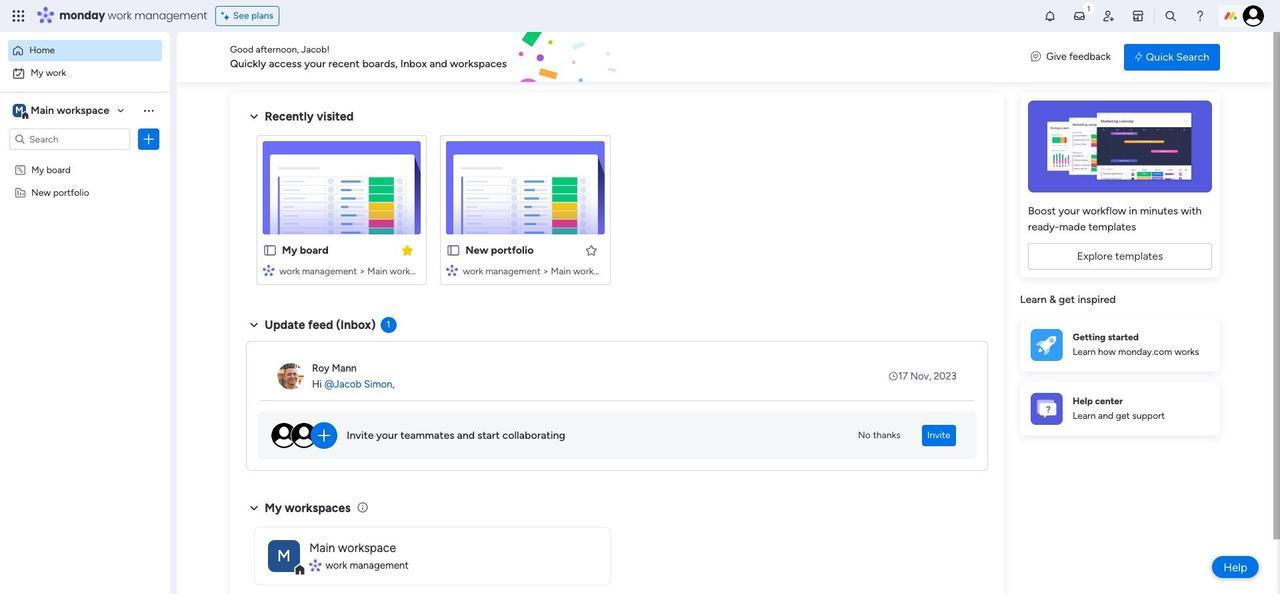 Task type: locate. For each thing, give the bounding box(es) containing it.
public board image
[[263, 243, 277, 258]]

quick search results list box
[[246, 125, 988, 301]]

search everything image
[[1164, 9, 1178, 23]]

help image
[[1194, 9, 1207, 23]]

public board image
[[446, 243, 461, 258]]

workspace options image
[[142, 104, 155, 117]]

0 vertical spatial option
[[8, 40, 162, 61]]

option
[[8, 40, 162, 61], [8, 63, 162, 84], [0, 158, 170, 160]]

1 image
[[1083, 1, 1095, 16]]

2 vertical spatial option
[[0, 158, 170, 160]]

close my workspaces image
[[246, 501, 262, 517]]

list box
[[0, 156, 170, 384]]

getting started element
[[1020, 318, 1220, 372]]

1 element
[[381, 317, 397, 333]]



Task type: describe. For each thing, give the bounding box(es) containing it.
v2 user feedback image
[[1031, 50, 1041, 65]]

component image
[[263, 264, 275, 276]]

see plans image
[[221, 9, 233, 23]]

close update feed (inbox) image
[[246, 317, 262, 333]]

notifications image
[[1044, 9, 1057, 23]]

monday marketplace image
[[1132, 9, 1145, 23]]

update feed image
[[1073, 9, 1086, 23]]

v2 bolt switch image
[[1135, 50, 1143, 64]]

roy mann image
[[277, 363, 304, 390]]

jacob simon image
[[1243, 5, 1264, 27]]

invite members image
[[1102, 9, 1116, 23]]

workspace image
[[268, 541, 300, 573]]

help center element
[[1020, 382, 1220, 436]]

workspace image
[[13, 103, 26, 118]]

templates image image
[[1032, 101, 1208, 193]]

workspace selection element
[[13, 103, 111, 120]]

add to favorites image
[[585, 244, 598, 257]]

Search in workspace field
[[28, 132, 111, 147]]

select product image
[[12, 9, 25, 23]]

remove from favorites image
[[401, 244, 414, 257]]

1 vertical spatial option
[[8, 63, 162, 84]]

close recently visited image
[[246, 109, 262, 125]]

options image
[[142, 133, 155, 146]]



Task type: vqa. For each thing, say whether or not it's contained in the screenshot.
first 'Public board' image from right
no



